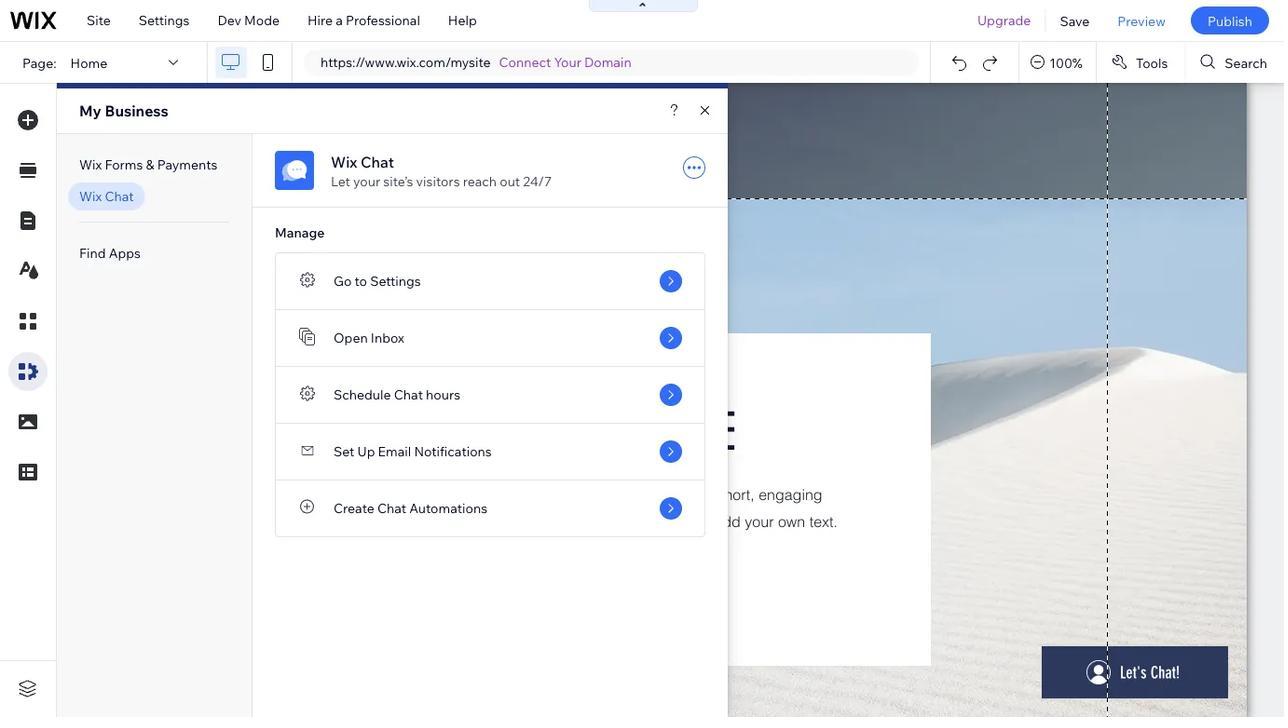 Task type: locate. For each thing, give the bounding box(es) containing it.
to
[[355, 273, 367, 289]]

wix chat let your site's visitors reach out 24/7
[[331, 153, 552, 190]]

wix left forms
[[79, 157, 102, 173]]

create chat automations
[[334, 500, 487, 517]]

business
[[105, 102, 168, 120]]

wix up let
[[331, 153, 357, 171]]

1 vertical spatial settings
[[370, 273, 421, 289]]

search button
[[1186, 42, 1284, 83]]

go
[[334, 273, 352, 289]]

chat up the your
[[361, 153, 394, 171]]

chat for wix chat let your site's visitors reach out 24/7
[[361, 153, 394, 171]]

schedule chat hours
[[334, 387, 460, 403]]

&
[[146, 157, 154, 173]]

preview button
[[1104, 0, 1180, 41]]

wix inside wix chat let your site's visitors reach out 24/7
[[331, 153, 357, 171]]

settings right to
[[370, 273, 421, 289]]

1 horizontal spatial settings
[[370, 273, 421, 289]]

chat right create
[[377, 500, 406, 517]]

home
[[70, 54, 107, 71]]

100%
[[1050, 54, 1083, 71]]

apps
[[109, 245, 141, 261]]

dev
[[218, 12, 241, 28]]

wix for wix forms & payments
[[79, 157, 102, 173]]

tools button
[[1097, 42, 1185, 83]]

visitors
[[416, 173, 460, 190]]

chat
[[361, 153, 394, 171], [105, 188, 134, 205], [394, 387, 423, 403], [377, 500, 406, 517]]

email
[[378, 444, 411, 460]]

your
[[353, 173, 380, 190]]

https://www.wix.com/mysite
[[321, 54, 491, 70]]

upgrade
[[977, 12, 1031, 28]]

up
[[357, 444, 375, 460]]

wix
[[331, 153, 357, 171], [79, 157, 102, 173], [79, 188, 102, 205]]

chat down forms
[[105, 188, 134, 205]]

wix for wix chat let your site's visitors reach out 24/7
[[331, 153, 357, 171]]

chat left hours
[[394, 387, 423, 403]]

professional
[[346, 12, 420, 28]]

preview
[[1118, 12, 1166, 29]]

site's
[[383, 173, 413, 190]]

chat inside wix chat let your site's visitors reach out 24/7
[[361, 153, 394, 171]]

https://www.wix.com/mysite connect your domain
[[321, 54, 631, 70]]

automations
[[409, 500, 487, 517]]

my business
[[79, 102, 168, 120]]

save
[[1060, 12, 1090, 29]]

tools
[[1136, 54, 1168, 71]]

search
[[1225, 54, 1267, 71]]

manage
[[275, 225, 325, 241]]

chat for schedule chat hours
[[394, 387, 423, 403]]

wix for wix chat
[[79, 188, 102, 205]]

find
[[79, 245, 106, 261]]

0 horizontal spatial settings
[[139, 12, 190, 28]]

wix up find at the top left
[[79, 188, 102, 205]]

settings
[[139, 12, 190, 28], [370, 273, 421, 289]]

hire
[[308, 12, 333, 28]]

wix chat image
[[275, 151, 314, 190]]

chat for wix chat
[[105, 188, 134, 205]]

mode
[[244, 12, 280, 28]]

forms
[[105, 157, 143, 173]]

settings left the dev
[[139, 12, 190, 28]]

set
[[334, 444, 354, 460]]

notifications
[[414, 444, 492, 460]]

payments
[[157, 157, 218, 173]]



Task type: describe. For each thing, give the bounding box(es) containing it.
schedule
[[334, 387, 391, 403]]

a
[[336, 12, 343, 28]]

open
[[334, 330, 368, 346]]

let
[[331, 173, 350, 190]]

open inbox
[[334, 330, 404, 346]]

domain
[[584, 54, 631, 70]]

my
[[79, 102, 101, 120]]

hours
[[426, 387, 460, 403]]

inbox
[[371, 330, 404, 346]]

site
[[87, 12, 111, 28]]

publish button
[[1191, 7, 1269, 34]]

go to settings
[[334, 273, 421, 289]]

create
[[334, 500, 374, 517]]

connect
[[499, 54, 551, 70]]

100% button
[[1020, 42, 1096, 83]]

set up email notifications
[[334, 444, 492, 460]]

save button
[[1046, 0, 1104, 41]]

reach
[[463, 173, 497, 190]]

chat for create chat automations
[[377, 500, 406, 517]]

24/7
[[523, 173, 552, 190]]

your
[[554, 54, 581, 70]]

help
[[448, 12, 477, 28]]

publish
[[1208, 12, 1252, 29]]

wix forms & payments
[[79, 157, 218, 173]]

dev mode
[[218, 12, 280, 28]]

out
[[500, 173, 520, 190]]

find apps
[[79, 245, 141, 261]]

0 vertical spatial settings
[[139, 12, 190, 28]]

hire a professional
[[308, 12, 420, 28]]

wix chat
[[79, 188, 134, 205]]



Task type: vqa. For each thing, say whether or not it's contained in the screenshot.
the 1
no



